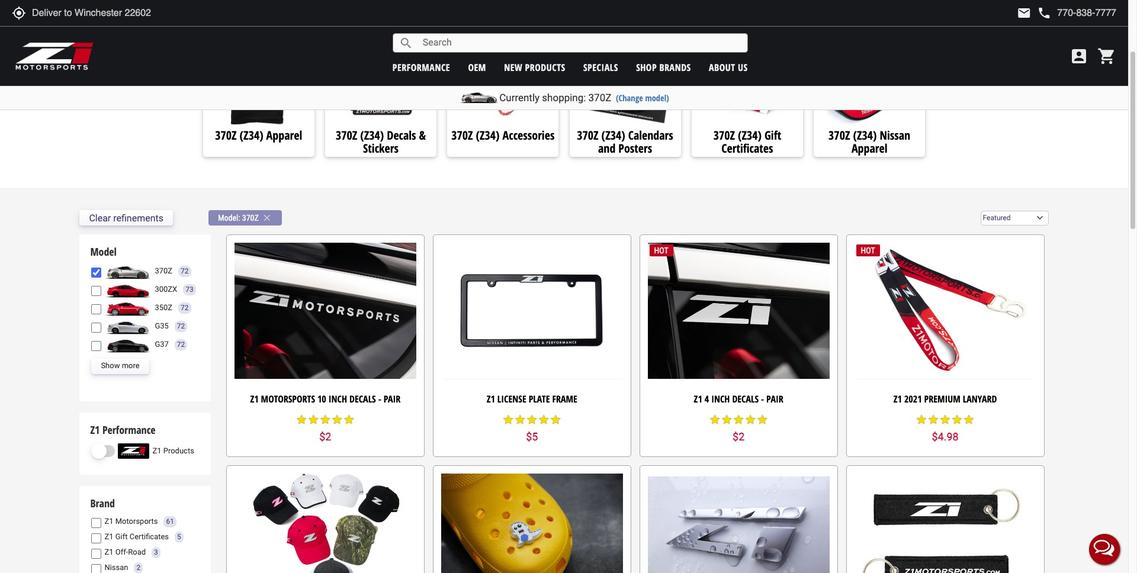 Task type: describe. For each thing, give the bounding box(es) containing it.
apparel inside 370z (z34) nissan apparel
[[852, 140, 888, 156]]

frame
[[552, 393, 578, 406]]

72 for g35
[[177, 322, 185, 331]]

account_box
[[1070, 47, 1089, 66]]

7 star from the left
[[514, 414, 526, 426]]

z1 4 inch decals - pair
[[694, 393, 784, 406]]

z1 for z1 off-road
[[105, 548, 113, 557]]

3 star from the left
[[320, 414, 331, 426]]

370z (z34) apparel
[[215, 127, 302, 143]]

us
[[738, 61, 748, 74]]

z1 for z1 4 inch decals - pair
[[694, 393, 703, 406]]

2021
[[905, 393, 922, 406]]

certificates inside 370z (z34) gift certificates
[[722, 140, 773, 156]]

close
[[262, 213, 272, 223]]

shopping_cart link
[[1095, 47, 1117, 66]]

clear
[[89, 213, 111, 224]]

2 - from the left
[[761, 393, 764, 406]]

model
[[90, 245, 117, 259]]

10
[[318, 393, 326, 406]]

9 star from the left
[[538, 414, 550, 426]]

z1 motorsports logo image
[[15, 41, 94, 71]]

products
[[525, 61, 566, 74]]

2 horizontal spatial decals
[[732, 393, 759, 406]]

$4.98
[[932, 431, 959, 443]]

z1 for z1 performance
[[90, 423, 100, 437]]

(z34) for gift
[[738, 127, 762, 143]]

shop
[[636, 61, 657, 74]]

shopping_cart
[[1098, 47, 1117, 66]]

g37
[[155, 340, 169, 349]]

apparel inside 370z (z34) apparel "link"
[[266, 127, 302, 143]]

road
[[128, 548, 146, 557]]

search
[[399, 36, 413, 50]]

$2 for decals
[[733, 431, 745, 443]]

370z for 370z (z34) apparel
[[215, 127, 237, 143]]

0 horizontal spatial decals
[[350, 393, 376, 406]]

370z (z34) nissan apparel link
[[814, 127, 925, 156]]

motorsports for z1 motorsports
[[115, 517, 158, 526]]

1 star from the left
[[296, 414, 308, 426]]

star star star star star $2 for decals
[[709, 414, 769, 443]]

infiniti g35 coupe sedan v35 v36 skyline 2003 2004 2005 2006 2007 2008 3.5l vq35de revup rev up vq35hr z1 motorsports image
[[105, 319, 152, 335]]

370z (z34) gift certificates
[[714, 127, 782, 156]]

premium
[[925, 393, 961, 406]]

decals inside 370z (z34) decals & stickers
[[387, 127, 416, 143]]

infiniti g37 coupe sedan convertible v36 cv36 hv36 skyline 2008 2009 2010 2011 2012 2013 3.7l vq37vhr z1 motorsports image
[[105, 338, 152, 353]]

clear refinements
[[89, 213, 163, 224]]

370z (z34) calendars and posters
[[577, 127, 674, 156]]

8 star from the left
[[526, 414, 538, 426]]

shop brands link
[[636, 61, 691, 74]]

0 horizontal spatial nissan
[[105, 564, 128, 573]]

plate
[[529, 393, 550, 406]]

2 inch from the left
[[712, 393, 730, 406]]

oem
[[468, 61, 486, 74]]

z1 for z1 license plate frame
[[487, 393, 495, 406]]

z1 for z1 2021 premium lanyard
[[894, 393, 902, 406]]

new
[[504, 61, 523, 74]]

370z (z34) decals & stickers link
[[325, 127, 437, 156]]

performance
[[102, 423, 156, 437]]

z1 2021 premium lanyard
[[894, 393, 997, 406]]

72 for 350z
[[181, 304, 189, 312]]

model:
[[218, 213, 240, 223]]

14 star from the left
[[745, 414, 757, 426]]

calendars
[[628, 127, 674, 143]]

(z34) for nissan
[[853, 127, 877, 143]]

phone link
[[1038, 6, 1117, 20]]

z1 gift certificates
[[105, 533, 169, 542]]

nissan 300zx z32 1990 1991 1992 1993 1994 1995 1996 vg30dett vg30de twin turbo non turbo z1 motorsports image
[[105, 282, 152, 298]]

z1 motorsports
[[105, 517, 158, 526]]

350z
[[155, 304, 172, 312]]

2
[[137, 564, 141, 572]]

1 - from the left
[[378, 393, 381, 406]]

more
[[122, 362, 140, 371]]

$2 for inch
[[319, 431, 331, 443]]

370z (z34) calendars and posters link
[[570, 127, 681, 156]]

model: 370z close
[[218, 213, 272, 223]]

z1 for z1 products
[[153, 447, 161, 455]]

model)
[[645, 92, 669, 104]]

show more button
[[91, 359, 149, 374]]

(change
[[616, 92, 643, 104]]

performance link
[[393, 61, 450, 74]]

oem link
[[468, 61, 486, 74]]

about us link
[[709, 61, 748, 74]]

370z for 370z (z34) calendars and posters
[[577, 127, 599, 143]]

(z34) for decals
[[360, 127, 384, 143]]

&
[[419, 127, 426, 143]]

mail link
[[1017, 6, 1032, 20]]

phone
[[1038, 6, 1052, 20]]

about
[[709, 61, 736, 74]]

specials link
[[584, 61, 618, 74]]

10 star from the left
[[550, 414, 562, 426]]

mail
[[1017, 6, 1032, 20]]

4 star from the left
[[331, 414, 343, 426]]

$5
[[526, 431, 538, 443]]

star star star star star $2 for inch
[[296, 414, 355, 443]]

72 for g37
[[177, 341, 185, 349]]

4
[[705, 393, 709, 406]]

mail phone
[[1017, 6, 1052, 20]]

z1 off-road
[[105, 548, 146, 557]]

show more
[[101, 362, 140, 371]]

brand
[[90, 497, 115, 511]]

lanyard
[[963, 393, 997, 406]]

new products
[[504, 61, 566, 74]]

2 pair from the left
[[767, 393, 784, 406]]

z1 motorsports 10 inch decals - pair
[[250, 393, 401, 406]]

gift inside 370z (z34) gift certificates
[[765, 127, 782, 143]]

shop brands
[[636, 61, 691, 74]]



Task type: vqa. For each thing, say whether or not it's contained in the screenshot.


Task type: locate. For each thing, give the bounding box(es) containing it.
$2 down "z1 4 inch decals - pair"
[[733, 431, 745, 443]]

z1 for z1 motorsports
[[105, 517, 113, 526]]

stickers
[[363, 140, 399, 156]]

nissan inside 370z (z34) nissan apparel
[[880, 127, 911, 143]]

z1 for z1 gift certificates
[[105, 533, 113, 542]]

currently
[[500, 92, 540, 104]]

1 horizontal spatial motorsports
[[261, 393, 315, 406]]

370z (z34) apparel link
[[203, 127, 314, 145]]

0 vertical spatial nissan
[[880, 127, 911, 143]]

370z inside 370z (z34) decals & stickers
[[336, 127, 357, 143]]

license
[[498, 393, 527, 406]]

currently shopping: 370z (change model)
[[500, 92, 669, 104]]

0 horizontal spatial certificates
[[130, 533, 169, 542]]

pair
[[384, 393, 401, 406], [767, 393, 784, 406]]

72
[[181, 267, 189, 276], [181, 304, 189, 312], [177, 322, 185, 331], [177, 341, 185, 349]]

inch
[[329, 393, 347, 406], [712, 393, 730, 406]]

decals right 10
[[350, 393, 376, 406]]

(z34) for apparel
[[240, 127, 263, 143]]

300zx
[[155, 285, 177, 294]]

0 vertical spatial certificates
[[722, 140, 773, 156]]

19 star from the left
[[952, 414, 963, 426]]

5 (z34) from the left
[[738, 127, 762, 143]]

None checkbox
[[91, 268, 102, 278], [91, 305, 102, 315], [91, 341, 102, 351], [91, 519, 102, 529], [91, 549, 102, 559], [91, 268, 102, 278], [91, 305, 102, 315], [91, 341, 102, 351], [91, 519, 102, 529], [91, 549, 102, 559]]

1 horizontal spatial -
[[761, 393, 764, 406]]

accessories
[[503, 127, 555, 143]]

0 horizontal spatial motorsports
[[115, 517, 158, 526]]

1 horizontal spatial gift
[[765, 127, 782, 143]]

2 $2 from the left
[[733, 431, 745, 443]]

370z inside 370z (z34) apparel "link"
[[215, 127, 237, 143]]

inch right 4
[[712, 393, 730, 406]]

72 up 73
[[181, 267, 189, 276]]

Search search field
[[413, 34, 748, 52]]

72 for 370z
[[181, 267, 189, 276]]

brands
[[660, 61, 691, 74]]

0 vertical spatial gift
[[765, 127, 782, 143]]

370z inside the 370z (z34) calendars and posters
[[577, 127, 599, 143]]

72 down 73
[[181, 304, 189, 312]]

about us
[[709, 61, 748, 74]]

-
[[378, 393, 381, 406], [761, 393, 764, 406]]

370z (z34) accessories
[[452, 127, 555, 143]]

73
[[186, 286, 194, 294]]

370z inside 370z (z34) accessories link
[[452, 127, 473, 143]]

0 horizontal spatial apparel
[[266, 127, 302, 143]]

z1 products
[[153, 447, 194, 455]]

3
[[154, 549, 158, 557]]

4 (z34) from the left
[[602, 127, 625, 143]]

specials
[[584, 61, 618, 74]]

11 star from the left
[[709, 414, 721, 426]]

1 star star star star star $2 from the left
[[296, 414, 355, 443]]

1 inch from the left
[[329, 393, 347, 406]]

1 vertical spatial gift
[[115, 533, 128, 542]]

products
[[163, 447, 194, 455]]

posters
[[619, 140, 652, 156]]

2 star star star star star $2 from the left
[[709, 414, 769, 443]]

my_location
[[12, 6, 26, 20]]

370z for 370z (z34) gift certificates
[[714, 127, 735, 143]]

motorsports up z1 gift certificates
[[115, 517, 158, 526]]

nissan 370z z34 2009 2010 2011 2012 2013 2014 2015 2016 2017 2018 2019 3.7l vq37vhr vhr nismo z1 motorsports image
[[105, 264, 152, 279]]

refinements
[[113, 213, 163, 224]]

star star star star star $2 down 'z1 motorsports 10 inch decals - pair'
[[296, 414, 355, 443]]

off-
[[115, 548, 128, 557]]

72 right g35
[[177, 322, 185, 331]]

1 vertical spatial certificates
[[130, 533, 169, 542]]

- right 4
[[761, 393, 764, 406]]

1 horizontal spatial apparel
[[852, 140, 888, 156]]

z1 license plate frame
[[487, 393, 578, 406]]

and
[[598, 140, 616, 156]]

370z (z34) decals & stickers
[[336, 127, 426, 156]]

16 star from the left
[[916, 414, 928, 426]]

1 horizontal spatial star star star star star $2
[[709, 414, 769, 443]]

(z34) for accessories
[[476, 127, 500, 143]]

13 star from the left
[[733, 414, 745, 426]]

0 horizontal spatial $2
[[319, 431, 331, 443]]

gift
[[765, 127, 782, 143], [115, 533, 128, 542]]

z1 performance
[[90, 423, 156, 437]]

certificates
[[722, 140, 773, 156], [130, 533, 169, 542]]

$2 down 'z1 motorsports 10 inch decals - pair'
[[319, 431, 331, 443]]

0 horizontal spatial gift
[[115, 533, 128, 542]]

72 right g37 at the bottom of page
[[177, 341, 185, 349]]

1 $2 from the left
[[319, 431, 331, 443]]

new products link
[[504, 61, 566, 74]]

star star star star star $5
[[503, 414, 562, 443]]

1 vertical spatial nissan
[[105, 564, 128, 573]]

motorsports left 10
[[261, 393, 315, 406]]

370z inside model: 370z close
[[242, 213, 259, 223]]

inch right 10
[[329, 393, 347, 406]]

clear refinements button
[[80, 210, 173, 226]]

account_box link
[[1067, 47, 1092, 66]]

12 star from the left
[[721, 414, 733, 426]]

370z (z34) gift certificates link
[[692, 127, 803, 156]]

2 (z34) from the left
[[360, 127, 384, 143]]

1 (z34) from the left
[[240, 127, 263, 143]]

0 horizontal spatial star star star star star $2
[[296, 414, 355, 443]]

decals right 4
[[732, 393, 759, 406]]

(z34) inside 370z (z34) apparel "link"
[[240, 127, 263, 143]]

370z (z34) accessories link
[[448, 127, 559, 145]]

apparel
[[266, 127, 302, 143], [852, 140, 888, 156]]

- right 10
[[378, 393, 381, 406]]

$2
[[319, 431, 331, 443], [733, 431, 745, 443]]

0 horizontal spatial -
[[378, 393, 381, 406]]

star star star star star $2
[[296, 414, 355, 443], [709, 414, 769, 443]]

15 star from the left
[[757, 414, 769, 426]]

1 horizontal spatial certificates
[[722, 140, 773, 156]]

370z for 370z (z34) nissan apparel
[[829, 127, 850, 143]]

shopping:
[[542, 92, 586, 104]]

0 horizontal spatial pair
[[384, 393, 401, 406]]

61
[[166, 518, 174, 526]]

18 star from the left
[[940, 414, 952, 426]]

2 star from the left
[[308, 414, 320, 426]]

(z34) inside 370z (z34) gift certificates
[[738, 127, 762, 143]]

(z34) inside 370z (z34) accessories link
[[476, 127, 500, 143]]

(z34) inside the 370z (z34) calendars and posters
[[602, 127, 625, 143]]

1 horizontal spatial decals
[[387, 127, 416, 143]]

show
[[101, 362, 120, 371]]

5
[[177, 533, 181, 542]]

20 star from the left
[[963, 414, 975, 426]]

star
[[296, 414, 308, 426], [308, 414, 320, 426], [320, 414, 331, 426], [331, 414, 343, 426], [343, 414, 355, 426], [503, 414, 514, 426], [514, 414, 526, 426], [526, 414, 538, 426], [538, 414, 550, 426], [550, 414, 562, 426], [709, 414, 721, 426], [721, 414, 733, 426], [733, 414, 745, 426], [745, 414, 757, 426], [757, 414, 769, 426], [916, 414, 928, 426], [928, 414, 940, 426], [940, 414, 952, 426], [952, 414, 963, 426], [963, 414, 975, 426]]

370z for 370z (z34) accessories
[[452, 127, 473, 143]]

6 (z34) from the left
[[853, 127, 877, 143]]

0 horizontal spatial inch
[[329, 393, 347, 406]]

1 horizontal spatial pair
[[767, 393, 784, 406]]

motorsports for z1 motorsports 10 inch decals - pair
[[261, 393, 315, 406]]

z1 for z1 motorsports 10 inch decals - pair
[[250, 393, 259, 406]]

None checkbox
[[91, 286, 102, 296], [91, 323, 102, 333], [91, 534, 102, 544], [91, 565, 102, 573], [91, 286, 102, 296], [91, 323, 102, 333], [91, 534, 102, 544], [91, 565, 102, 573]]

370z
[[589, 92, 612, 104], [215, 127, 237, 143], [336, 127, 357, 143], [452, 127, 473, 143], [577, 127, 599, 143], [714, 127, 735, 143], [829, 127, 850, 143], [242, 213, 259, 223], [155, 267, 172, 276]]

star star star star star $4.98
[[916, 414, 975, 443]]

motorsports
[[261, 393, 315, 406], [115, 517, 158, 526]]

decals
[[387, 127, 416, 143], [350, 393, 376, 406], [732, 393, 759, 406]]

nissan
[[880, 127, 911, 143], [105, 564, 128, 573]]

0 vertical spatial motorsports
[[261, 393, 315, 406]]

(z34) inside 370z (z34) nissan apparel
[[853, 127, 877, 143]]

6 star from the left
[[503, 414, 514, 426]]

1 pair from the left
[[384, 393, 401, 406]]

(z34) for calendars
[[602, 127, 625, 143]]

decals left '&'
[[387, 127, 416, 143]]

g35
[[155, 322, 169, 331]]

370z (z34) nissan apparel
[[829, 127, 911, 156]]

3 (z34) from the left
[[476, 127, 500, 143]]

370z inside 370z (z34) nissan apparel
[[829, 127, 850, 143]]

z1
[[250, 393, 259, 406], [487, 393, 495, 406], [694, 393, 703, 406], [894, 393, 902, 406], [90, 423, 100, 437], [153, 447, 161, 455], [105, 517, 113, 526], [105, 533, 113, 542], [105, 548, 113, 557]]

17 star from the left
[[928, 414, 940, 426]]

star star star star star $2 down "z1 4 inch decals - pair"
[[709, 414, 769, 443]]

1 horizontal spatial $2
[[733, 431, 745, 443]]

5 star from the left
[[343, 414, 355, 426]]

1 vertical spatial motorsports
[[115, 517, 158, 526]]

1 horizontal spatial inch
[[712, 393, 730, 406]]

(z34) inside 370z (z34) decals & stickers
[[360, 127, 384, 143]]

nissan 350z z33 2003 2004 2005 2006 2007 2008 2009 vq35de 3.5l revup rev up vq35hr nismo z1 motorsports image
[[105, 301, 152, 316]]

performance
[[393, 61, 450, 74]]

370z for 370z (z34) decals & stickers
[[336, 127, 357, 143]]

370z inside 370z (z34) gift certificates
[[714, 127, 735, 143]]

(change model) link
[[616, 92, 669, 104]]

1 horizontal spatial nissan
[[880, 127, 911, 143]]



